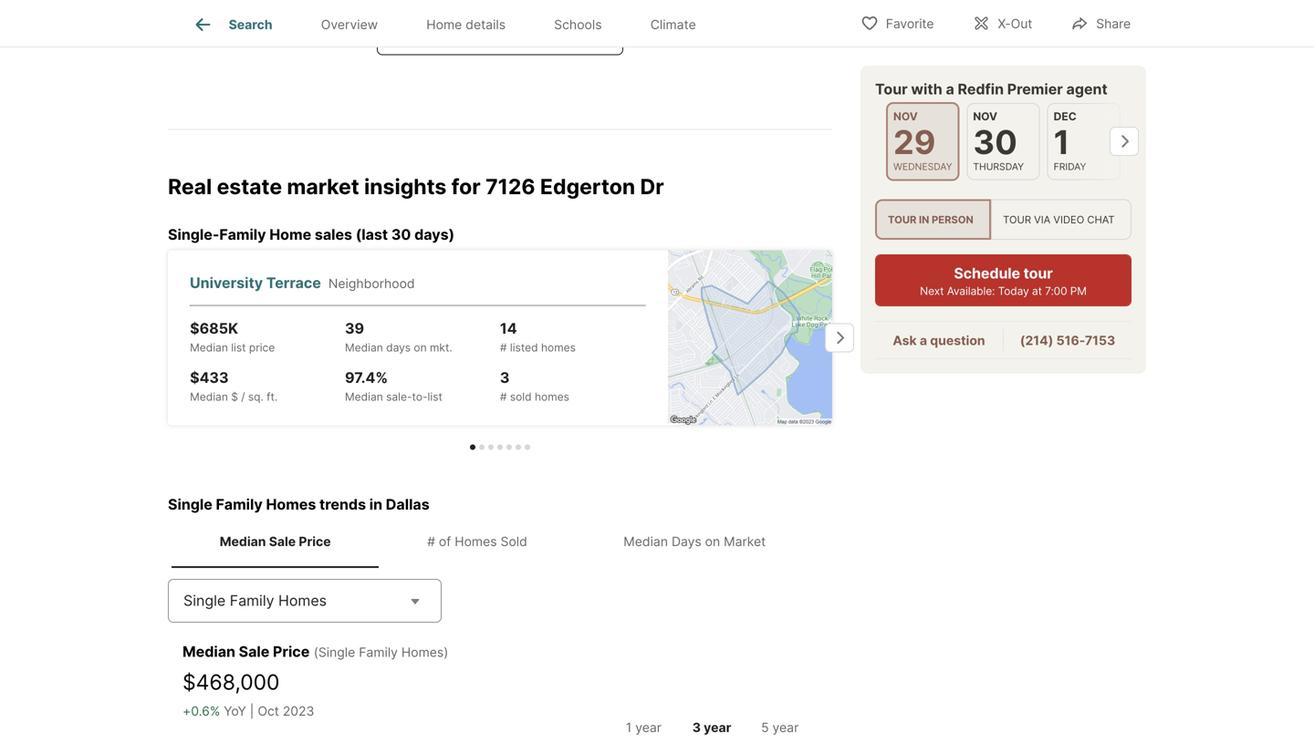 Task type: describe. For each thing, give the bounding box(es) containing it.
+0.6% yoy | oct 2023
[[183, 704, 314, 720]]

view comparables on map button
[[377, 12, 623, 55]]

climate
[[650, 17, 696, 32]]

ask
[[893, 333, 917, 349]]

redfin
[[958, 80, 1004, 98]]

x-out
[[998, 16, 1033, 31]]

sale for median sale price
[[269, 534, 296, 550]]

mkt.
[[430, 341, 452, 355]]

home details
[[426, 17, 506, 32]]

median inside "97.4% median sale-to-list"
[[345, 391, 383, 404]]

university terrace neighborhood
[[190, 274, 415, 292]]

median sale price (single family homes) $468,000
[[183, 643, 448, 695]]

3 year
[[692, 721, 731, 736]]

39 median days on mkt.
[[345, 320, 452, 355]]

at
[[1032, 285, 1042, 298]]

person
[[932, 213, 974, 226]]

5
[[761, 721, 769, 736]]

1 year tab
[[610, 706, 678, 744]]

x-out button
[[957, 4, 1048, 42]]

insights
[[364, 174, 447, 200]]

friday
[[1054, 161, 1087, 173]]

wednesday
[[894, 161, 952, 173]]

sale for median sale price (single family homes) $468,000
[[239, 643, 270, 661]]

/
[[241, 391, 245, 404]]

question
[[930, 333, 985, 349]]

tab list containing 1 year
[[606, 702, 818, 744]]

3 year tab
[[678, 706, 746, 744]]

on for view comparables on map
[[541, 24, 559, 42]]

view comparables on map
[[407, 24, 593, 42]]

terrace
[[266, 274, 321, 292]]

3 for 3 # sold homes
[[500, 369, 510, 387]]

1 horizontal spatial a
[[946, 80, 955, 98]]

$433 median $ / sq. ft.
[[190, 369, 278, 404]]

out
[[1011, 16, 1033, 31]]

comparables
[[446, 24, 538, 42]]

list inside $685k median list price
[[231, 341, 246, 355]]

tour in person
[[888, 213, 974, 226]]

homes)
[[401, 645, 448, 661]]

neighborhood
[[328, 276, 415, 292]]

tab list containing search
[[168, 0, 735, 47]]

5 year tab
[[746, 706, 814, 744]]

sold
[[510, 391, 532, 404]]

slide 5 dot image
[[507, 445, 512, 450]]

median inside $433 median $ / sq. ft.
[[190, 391, 228, 404]]

thursday
[[973, 161, 1024, 173]]

family for single family homes
[[230, 592, 274, 610]]

market
[[724, 534, 766, 550]]

1 year
[[626, 721, 662, 736]]

30 inside nov 30 thursday
[[973, 122, 1018, 162]]

nov 30 thursday
[[973, 110, 1024, 173]]

1 vertical spatial home
[[269, 226, 311, 244]]

|
[[250, 704, 254, 720]]

tour for tour via video chat
[[1003, 213, 1031, 226]]

yoy
[[224, 704, 246, 720]]

via
[[1034, 213, 1051, 226]]

family inside the median sale price (single family homes) $468,000
[[359, 645, 398, 661]]

ask a question
[[893, 333, 985, 349]]

1 vertical spatial in
[[369, 496, 383, 514]]

median sale price
[[220, 534, 331, 550]]

estate
[[217, 174, 282, 200]]

list box containing tour in person
[[875, 199, 1132, 240]]

7126
[[486, 174, 535, 200]]

slide 3 dot image
[[488, 445, 494, 450]]

$685k
[[190, 320, 238, 338]]

homes for trends
[[266, 496, 316, 514]]

price for median sale price (single family homes) $468,000
[[273, 643, 310, 661]]

for
[[451, 174, 481, 200]]

0 horizontal spatial a
[[920, 333, 927, 349]]

video
[[1054, 213, 1085, 226]]

of
[[439, 534, 451, 550]]

7153
[[1085, 333, 1116, 349]]

median days on market
[[624, 534, 766, 550]]

climate tab
[[626, 3, 720, 47]]

share button
[[1055, 4, 1146, 42]]

3 for 3 year
[[692, 721, 701, 736]]

$468,000
[[183, 670, 280, 695]]

oct
[[258, 704, 279, 720]]

schedule
[[954, 265, 1020, 283]]

market
[[287, 174, 359, 200]]

ft.
[[267, 391, 278, 404]]

premier
[[1007, 80, 1063, 98]]

# of homes sold
[[427, 534, 527, 550]]

(214)
[[1020, 333, 1054, 349]]

sale-
[[386, 391, 412, 404]]

median inside 39 median days on mkt.
[[345, 341, 383, 355]]

next image
[[825, 324, 854, 353]]

29
[[894, 122, 936, 162]]

pm
[[1070, 285, 1087, 298]]

7:00
[[1045, 285, 1067, 298]]

median inside the median sale price (single family homes) $468,000
[[183, 643, 235, 661]]

$433
[[190, 369, 229, 387]]

single for single family homes
[[183, 592, 226, 610]]

to-
[[412, 391, 428, 404]]

tour
[[1024, 265, 1053, 283]]

search
[[229, 17, 273, 32]]

14
[[500, 320, 517, 338]]

homes for sold
[[455, 534, 497, 550]]

median inside $685k median list price
[[190, 341, 228, 355]]

5 year
[[761, 721, 799, 736]]

available:
[[947, 285, 995, 298]]



Task type: vqa. For each thing, say whether or not it's contained in the screenshot.
6:30 PM "button"
no



Task type: locate. For each thing, give the bounding box(es) containing it.
1 horizontal spatial nov
[[973, 110, 998, 123]]

median down $685k
[[190, 341, 228, 355]]

1 inside tab
[[626, 721, 632, 736]]

view
[[407, 24, 443, 42]]

sale inside 'tab'
[[269, 534, 296, 550]]

on for median days on market
[[705, 534, 720, 550]]

0 horizontal spatial list
[[231, 341, 246, 355]]

on inside 39 median days on mkt.
[[414, 341, 427, 355]]

homes
[[266, 496, 316, 514], [455, 534, 497, 550], [278, 592, 327, 610]]

university terrace link
[[190, 272, 328, 294]]

sale up $468,000
[[239, 643, 270, 661]]

homes right "listed"
[[541, 341, 576, 355]]

0 horizontal spatial 1
[[626, 721, 632, 736]]

days)
[[414, 226, 455, 244]]

year left 5
[[704, 721, 731, 736]]

homes right the of
[[455, 534, 497, 550]]

0 vertical spatial sale
[[269, 534, 296, 550]]

tour left via
[[1003, 213, 1031, 226]]

tab list
[[168, 0, 735, 47], [168, 516, 832, 569], [606, 702, 818, 744]]

1 horizontal spatial 30
[[973, 122, 1018, 162]]

1 horizontal spatial in
[[919, 213, 930, 226]]

family
[[219, 226, 266, 244], [216, 496, 263, 514], [230, 592, 274, 610], [359, 645, 398, 661]]

0 horizontal spatial 3
[[500, 369, 510, 387]]

slide 2 dot image
[[479, 445, 485, 450]]

sale down single family homes trends in dallas
[[269, 534, 296, 550]]

a
[[946, 80, 955, 98], [920, 333, 927, 349]]

3 right 1 year
[[692, 721, 701, 736]]

homes inside 3 # sold homes
[[535, 391, 569, 404]]

in
[[919, 213, 930, 226], [369, 496, 383, 514]]

median down $433
[[190, 391, 228, 404]]

median up single family homes
[[220, 534, 266, 550]]

0 vertical spatial in
[[919, 213, 930, 226]]

0 horizontal spatial nov
[[894, 110, 918, 123]]

1 down the agent at right top
[[1054, 122, 1070, 162]]

0 vertical spatial home
[[426, 17, 462, 32]]

year for 5 year
[[773, 721, 799, 736]]

next
[[920, 285, 944, 298]]

nov down with
[[894, 110, 918, 123]]

home details tab
[[402, 3, 530, 47]]

3 # sold homes
[[500, 369, 569, 404]]

single family homes
[[183, 592, 327, 610]]

year for 1 year
[[635, 721, 662, 736]]

sale
[[269, 534, 296, 550], [239, 643, 270, 661]]

single-
[[168, 226, 219, 244]]

1 vertical spatial 30
[[391, 226, 411, 244]]

1 left 3 year
[[626, 721, 632, 736]]

home left 'details'
[[426, 17, 462, 32]]

on left map
[[541, 24, 559, 42]]

dallas
[[386, 496, 430, 514]]

# of homes sold tab
[[379, 520, 576, 565]]

2 vertical spatial #
[[427, 534, 435, 550]]

# for 14
[[500, 341, 507, 355]]

chat
[[1087, 213, 1115, 226]]

1 vertical spatial homes
[[535, 391, 569, 404]]

sold
[[501, 534, 527, 550]]

1 horizontal spatial home
[[426, 17, 462, 32]]

year inside 3 year tab
[[704, 721, 731, 736]]

list right the sale-
[[428, 391, 443, 404]]

1 inside dec 1 friday
[[1054, 122, 1070, 162]]

price left (single
[[273, 643, 310, 661]]

(214) 516-7153
[[1020, 333, 1116, 349]]

median
[[190, 341, 228, 355], [345, 341, 383, 355], [190, 391, 228, 404], [345, 391, 383, 404], [220, 534, 266, 550], [624, 534, 668, 550], [183, 643, 235, 661]]

home left sales
[[269, 226, 311, 244]]

homes up (single
[[278, 592, 327, 610]]

0 vertical spatial on
[[541, 24, 559, 42]]

family for single family homes trends in dallas
[[216, 496, 263, 514]]

2 horizontal spatial on
[[705, 534, 720, 550]]

median inside median sale price 'tab'
[[220, 534, 266, 550]]

1 horizontal spatial on
[[541, 24, 559, 42]]

carousel group
[[161, 246, 854, 450]]

homes for 14
[[541, 341, 576, 355]]

listed
[[510, 341, 538, 355]]

homes inside tab
[[455, 534, 497, 550]]

1
[[1054, 122, 1070, 162], [626, 721, 632, 736]]

search link
[[192, 14, 273, 36]]

tour
[[875, 80, 908, 98], [888, 213, 917, 226], [1003, 213, 1031, 226]]

1 horizontal spatial 3
[[692, 721, 701, 736]]

97.4%
[[345, 369, 388, 387]]

price inside 'tab'
[[299, 534, 331, 550]]

trends
[[320, 496, 366, 514]]

sales
[[315, 226, 352, 244]]

on inside button
[[541, 24, 559, 42]]

1 nov from the left
[[894, 110, 918, 123]]

share
[[1096, 16, 1131, 31]]

median days on market tab
[[576, 520, 814, 565]]

# left the of
[[427, 534, 435, 550]]

map
[[562, 24, 593, 42]]

schedule tour next available: today at 7:00 pm
[[920, 265, 1087, 298]]

tour left person
[[888, 213, 917, 226]]

None button
[[886, 102, 960, 181], [967, 103, 1040, 180], [1048, 103, 1121, 180], [886, 102, 960, 181], [967, 103, 1040, 180], [1048, 103, 1121, 180]]

0 horizontal spatial home
[[269, 226, 311, 244]]

homes up median sale price in the bottom of the page
[[266, 496, 316, 514]]

real
[[168, 174, 212, 200]]

nov down "redfin"
[[973, 110, 998, 123]]

list left price
[[231, 341, 246, 355]]

favorite button
[[845, 4, 950, 42]]

0 vertical spatial single
[[168, 496, 213, 514]]

tour left with
[[875, 80, 908, 98]]

homes right sold
[[535, 391, 569, 404]]

1 horizontal spatial 1
[[1054, 122, 1070, 162]]

details
[[466, 17, 506, 32]]

in left person
[[919, 213, 930, 226]]

slide 4 dot image
[[497, 445, 503, 450]]

family down median sale price 'tab'
[[230, 592, 274, 610]]

year inside 1 year tab
[[635, 721, 662, 736]]

list
[[231, 341, 246, 355], [428, 391, 443, 404]]

# inside 3 # sold homes
[[500, 391, 507, 404]]

home
[[426, 17, 462, 32], [269, 226, 311, 244]]

a right ask on the top of the page
[[920, 333, 927, 349]]

edgerton
[[540, 174, 635, 200]]

tab list containing median sale price
[[168, 516, 832, 569]]

2 vertical spatial on
[[705, 534, 720, 550]]

2 vertical spatial tab list
[[606, 702, 818, 744]]

+0.6%
[[183, 704, 220, 720]]

x-
[[998, 16, 1011, 31]]

next image
[[1110, 127, 1139, 156]]

97.4% median sale-to-list
[[345, 369, 443, 404]]

days
[[672, 534, 702, 550]]

price down single family homes trends in dallas
[[299, 534, 331, 550]]

nov inside nov 29 wednesday
[[894, 110, 918, 123]]

# left sold
[[500, 391, 507, 404]]

ask a question link
[[893, 333, 985, 349]]

real estate market insights for 7126 edgerton dr
[[168, 174, 664, 200]]

tour with a redfin premier agent
[[875, 80, 1108, 98]]

slide 7 dot image
[[525, 445, 530, 450]]

a right with
[[946, 80, 955, 98]]

agent
[[1067, 80, 1108, 98]]

(single
[[314, 645, 355, 661]]

(last
[[356, 226, 388, 244]]

0 vertical spatial 3
[[500, 369, 510, 387]]

1 vertical spatial homes
[[455, 534, 497, 550]]

home inside tab
[[426, 17, 462, 32]]

3 inside 3 # sold homes
[[500, 369, 510, 387]]

homes for 3
[[535, 391, 569, 404]]

year for 3 year
[[704, 721, 731, 736]]

slide 1 dot image
[[470, 445, 476, 450]]

single-family home sales (last 30 days)
[[168, 226, 455, 244]]

sq.
[[248, 391, 264, 404]]

3 down 14
[[500, 369, 510, 387]]

nov 29 wednesday
[[894, 110, 952, 173]]

on left mkt.
[[414, 341, 427, 355]]

2 vertical spatial homes
[[278, 592, 327, 610]]

1 year from the left
[[635, 721, 662, 736]]

# for 3
[[500, 391, 507, 404]]

30 right the (last
[[391, 226, 411, 244]]

single
[[168, 496, 213, 514], [183, 592, 226, 610]]

0 vertical spatial 1
[[1054, 122, 1070, 162]]

slide 6 dot image
[[516, 445, 521, 450]]

0 vertical spatial #
[[500, 341, 507, 355]]

list inside "97.4% median sale-to-list"
[[428, 391, 443, 404]]

3 inside 3 year tab
[[692, 721, 701, 736]]

0 vertical spatial 30
[[973, 122, 1018, 162]]

median down the 97.4%
[[345, 391, 383, 404]]

university
[[190, 274, 263, 292]]

days
[[386, 341, 411, 355]]

overview
[[321, 17, 378, 32]]

dec 1 friday
[[1054, 110, 1087, 173]]

1 vertical spatial tab list
[[168, 516, 832, 569]]

favorite
[[886, 16, 934, 31]]

homes inside 14 # listed homes
[[541, 341, 576, 355]]

tour for tour in person
[[888, 213, 917, 226]]

on inside tab
[[705, 534, 720, 550]]

single for single family homes trends in dallas
[[168, 496, 213, 514]]

1 vertical spatial 3
[[692, 721, 701, 736]]

1 vertical spatial 1
[[626, 721, 632, 736]]

0 vertical spatial price
[[299, 534, 331, 550]]

median up $468,000
[[183, 643, 235, 661]]

0 horizontal spatial on
[[414, 341, 427, 355]]

tour via video chat
[[1003, 213, 1115, 226]]

0 horizontal spatial in
[[369, 496, 383, 514]]

overview tab
[[297, 3, 402, 47]]

2 horizontal spatial year
[[773, 721, 799, 736]]

schools tab
[[530, 3, 626, 47]]

price inside the median sale price (single family homes) $468,000
[[273, 643, 310, 661]]

0 vertical spatial list
[[231, 341, 246, 355]]

0 horizontal spatial year
[[635, 721, 662, 736]]

with
[[911, 80, 943, 98]]

0 vertical spatial homes
[[266, 496, 316, 514]]

sale inside the median sale price (single family homes) $468,000
[[239, 643, 270, 661]]

on right days
[[705, 534, 720, 550]]

2023
[[283, 704, 314, 720]]

schools
[[554, 17, 602, 32]]

family for single-family home sales (last 30 days)
[[219, 226, 266, 244]]

list box
[[875, 199, 1132, 240]]

median inside median days on market tab
[[624, 534, 668, 550]]

# down 14
[[500, 341, 507, 355]]

2 year from the left
[[704, 721, 731, 736]]

# inside tab
[[427, 534, 435, 550]]

0 vertical spatial a
[[946, 80, 955, 98]]

1 vertical spatial single
[[183, 592, 226, 610]]

family up median sale price in the bottom of the page
[[216, 496, 263, 514]]

516-
[[1057, 333, 1085, 349]]

0 vertical spatial homes
[[541, 341, 576, 355]]

year inside the "5 year" tab
[[773, 721, 799, 736]]

nov for 30
[[973, 110, 998, 123]]

(214) 516-7153 link
[[1020, 333, 1116, 349]]

image image
[[668, 251, 832, 426]]

1 vertical spatial price
[[273, 643, 310, 661]]

1 vertical spatial #
[[500, 391, 507, 404]]

39
[[345, 320, 364, 338]]

1 vertical spatial list
[[428, 391, 443, 404]]

median sale price tab
[[172, 520, 379, 565]]

# inside 14 # listed homes
[[500, 341, 507, 355]]

nov
[[894, 110, 918, 123], [973, 110, 998, 123]]

1 vertical spatial a
[[920, 333, 927, 349]]

nov inside nov 30 thursday
[[973, 110, 998, 123]]

3 year from the left
[[773, 721, 799, 736]]

price for median sale price
[[299, 534, 331, 550]]

family down estate
[[219, 226, 266, 244]]

on
[[541, 24, 559, 42], [414, 341, 427, 355], [705, 534, 720, 550]]

year right 5
[[773, 721, 799, 736]]

30 down tour with a redfin premier agent
[[973, 122, 1018, 162]]

nov for 29
[[894, 110, 918, 123]]

year left 3 year
[[635, 721, 662, 736]]

$685k median list price
[[190, 320, 275, 355]]

tour for tour with a redfin premier agent
[[875, 80, 908, 98]]

1 horizontal spatial year
[[704, 721, 731, 736]]

2 nov from the left
[[973, 110, 998, 123]]

median left days
[[624, 534, 668, 550]]

0 vertical spatial tab list
[[168, 0, 735, 47]]

1 vertical spatial sale
[[239, 643, 270, 661]]

family right (single
[[359, 645, 398, 661]]

1 vertical spatial on
[[414, 341, 427, 355]]

median down 39 on the left top of page
[[345, 341, 383, 355]]

in left the dallas
[[369, 496, 383, 514]]

1 horizontal spatial list
[[428, 391, 443, 404]]

0 horizontal spatial 30
[[391, 226, 411, 244]]



